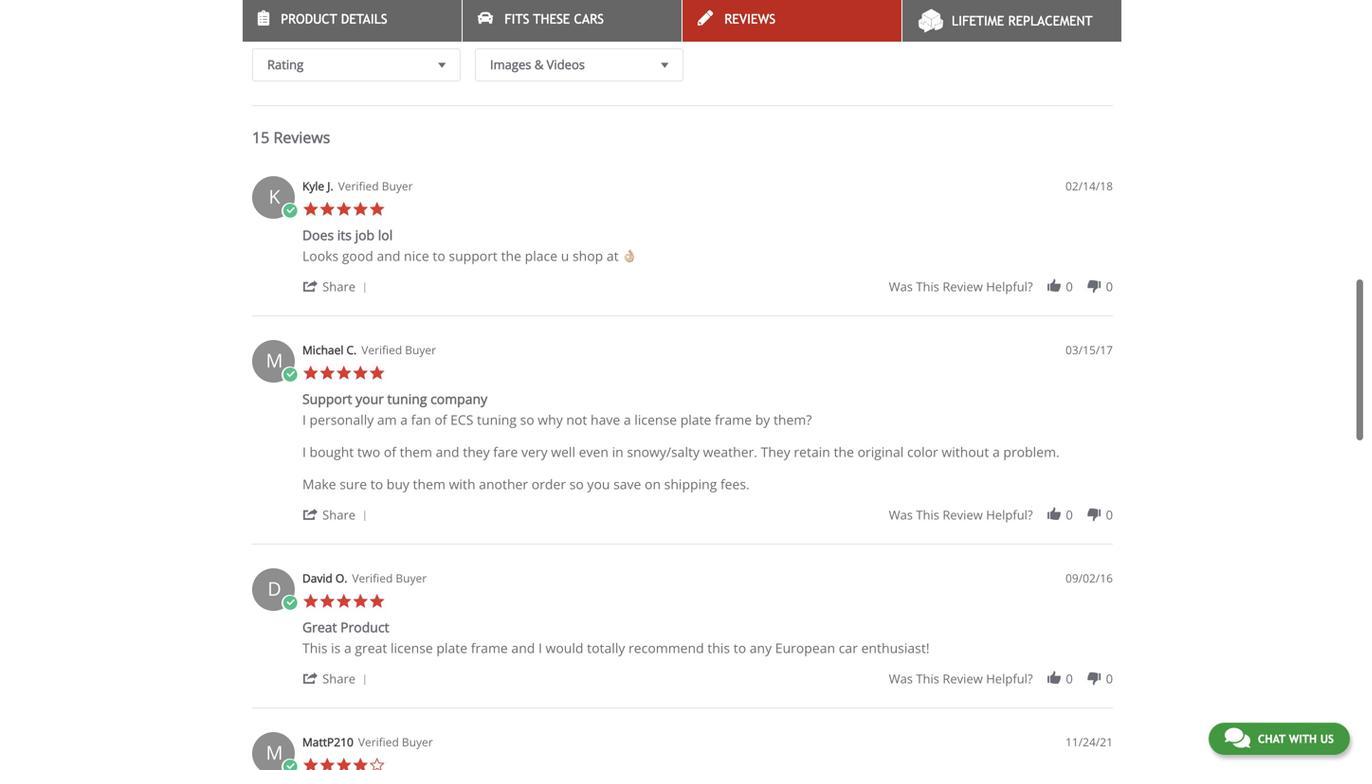 Task type: locate. For each thing, give the bounding box(es) containing it.
3 helpful? from the top
[[986, 671, 1033, 688]]

2 vertical spatial was
[[889, 671, 913, 688]]

buyer up support your tuning company
[[405, 342, 436, 358]]

0 right vote down review by kyle j. on 14 feb 2018 icon
[[1106, 278, 1113, 295]]

j.
[[327, 178, 333, 194]]

was this review helpful? left vote up review by kyle j. on 14 feb 2018 icon at top
[[889, 278, 1033, 295]]

snowy/salty
[[627, 443, 700, 461]]

very
[[521, 443, 548, 461]]

them down the fan
[[400, 443, 432, 461]]

2 vertical spatial share button
[[302, 670, 374, 688]]

15 reviews
[[252, 127, 330, 148]]

frame left by at the right of the page
[[715, 411, 752, 429]]

share image
[[302, 278, 319, 295], [302, 507, 319, 523], [302, 671, 319, 687]]

0 horizontal spatial and
[[377, 247, 400, 265]]

1 vertical spatial the
[[834, 443, 854, 461]]

them for buy
[[413, 476, 445, 494]]

seperator image down good
[[359, 283, 370, 294]]

share image down this on the bottom of page
[[302, 671, 319, 687]]

us
[[1320, 733, 1334, 746]]

buyer right o.
[[396, 571, 427, 586]]

license
[[634, 411, 677, 429], [391, 640, 433, 658]]

vote down review by kyle j. on 14 feb 2018 image
[[1086, 278, 1102, 295]]

seperator image down great
[[359, 675, 370, 686]]

ecs
[[450, 411, 473, 429]]

this for m
[[916, 507, 939, 524]]

3 review from the top
[[943, 671, 983, 688]]

so for order
[[569, 476, 584, 494]]

1 down triangle image from the left
[[434, 55, 450, 75]]

0 horizontal spatial so
[[520, 411, 534, 429]]

1 m from the top
[[266, 348, 283, 374]]

star image
[[352, 201, 369, 218], [302, 365, 319, 382], [302, 594, 319, 610], [319, 594, 336, 610], [352, 594, 369, 610], [369, 594, 385, 610], [302, 758, 319, 771], [336, 758, 352, 771], [352, 758, 369, 771]]

0 vertical spatial helpful?
[[986, 278, 1033, 295]]

3 share image from the top
[[302, 671, 319, 687]]

1 vertical spatial group
[[889, 507, 1113, 524]]

m left mattp210
[[266, 740, 283, 766]]

1 share from the top
[[322, 278, 356, 295]]

0 horizontal spatial product
[[281, 11, 337, 27]]

chat with us link
[[1208, 723, 1350, 755]]

helpful? for k
[[986, 278, 1033, 295]]

license inside great product this is a great license plate frame and i would totally recommend this to any european car enthusiast!
[[391, 640, 433, 658]]

review for m
[[943, 507, 983, 524]]

details
[[341, 11, 387, 27]]

verified buyer heading for support your tuning company
[[361, 342, 436, 358]]

of
[[435, 411, 447, 429], [384, 443, 396, 461]]

1 vertical spatial plate
[[436, 640, 467, 658]]

so left why
[[520, 411, 534, 429]]

d
[[268, 576, 281, 602]]

shop
[[572, 247, 603, 265]]

verified up empty star "icon"
[[358, 735, 399, 750]]

0 vertical spatial review
[[943, 278, 983, 295]]

1 vertical spatial share
[[322, 507, 356, 524]]

a right am
[[400, 411, 408, 429]]

images
[[490, 56, 531, 73]]

seperator image
[[359, 283, 370, 294], [359, 675, 370, 686]]

review left vote up review by kyle j. on 14 feb 2018 icon at top
[[943, 278, 983, 295]]

review date 09/02/16 element
[[1065, 571, 1113, 587]]

1 seperator image from the top
[[359, 283, 370, 294]]

2 vertical spatial to
[[733, 640, 746, 658]]

circle checkmark image for d
[[282, 595, 298, 612]]

place
[[525, 247, 557, 265]]

15
[[252, 127, 269, 148]]

1 vertical spatial with
[[1289, 733, 1317, 746]]

i left bought
[[302, 443, 306, 461]]

and
[[377, 247, 400, 265], [436, 443, 459, 461], [511, 640, 535, 658]]

2 vertical spatial review
[[943, 671, 983, 688]]

tuning up the fan
[[387, 390, 427, 408]]

2 vertical spatial group
[[889, 671, 1113, 688]]

share image down make
[[302, 507, 319, 523]]

1 horizontal spatial license
[[634, 411, 677, 429]]

star image
[[302, 201, 319, 218], [319, 201, 336, 218], [336, 201, 352, 218], [369, 201, 385, 218], [319, 365, 336, 382], [336, 365, 352, 382], [352, 365, 369, 382], [369, 365, 385, 382], [336, 594, 352, 610], [319, 758, 336, 771]]

2 share image from the top
[[302, 507, 319, 523]]

sure
[[340, 476, 367, 494]]

1 share button from the top
[[302, 277, 374, 295]]

and left they
[[436, 443, 459, 461]]

empty star image
[[369, 758, 385, 771]]

verified buyer heading right o.
[[352, 571, 427, 587]]

so
[[520, 411, 534, 429], [569, 476, 584, 494]]

2 review from the top
[[943, 507, 983, 524]]

0 right vote up review by david o. on  2 sep 2016 image
[[1066, 671, 1073, 688]]

vote up review by kyle j. on 14 feb 2018 image
[[1046, 278, 1062, 295]]

0 vertical spatial share
[[322, 278, 356, 295]]

a
[[400, 411, 408, 429], [624, 411, 631, 429], [992, 443, 1000, 461], [344, 640, 351, 658]]

them
[[400, 443, 432, 461], [413, 476, 445, 494]]

review left vote up review by david o. on  2 sep 2016 image
[[943, 671, 983, 688]]

down triangle image inside the rating filter field
[[434, 55, 450, 75]]

tuning
[[387, 390, 427, 408], [477, 411, 517, 429]]

was this review helpful?
[[889, 278, 1033, 295], [889, 507, 1033, 524], [889, 671, 1033, 688]]

david o. verified buyer
[[302, 571, 427, 586]]

m for michael
[[266, 348, 283, 374]]

to inside does its job lol looks good and nice to support the place u shop at 👌🏼
[[433, 247, 445, 265]]

0 vertical spatial them
[[400, 443, 432, 461]]

to
[[433, 247, 445, 265], [370, 476, 383, 494], [733, 640, 746, 658]]

them right buy at the left bottom of page
[[413, 476, 445, 494]]

european
[[775, 640, 835, 658]]

2 share button from the top
[[302, 506, 374, 524]]

0 vertical spatial the
[[501, 247, 521, 265]]

support your tuning company heading
[[302, 390, 487, 412]]

share for d
[[322, 671, 356, 688]]

0 vertical spatial frame
[[715, 411, 752, 429]]

2 vertical spatial i
[[538, 640, 542, 658]]

1 vertical spatial seperator image
[[359, 675, 370, 686]]

your
[[356, 390, 384, 408]]

1 horizontal spatial reviews
[[724, 11, 776, 27]]

3 share from the top
[[322, 671, 356, 688]]

2 vertical spatial share image
[[302, 671, 319, 687]]

share button down is
[[302, 670, 374, 688]]

share down is
[[322, 671, 356, 688]]

0 vertical spatial share button
[[302, 277, 374, 295]]

m left michael
[[266, 348, 283, 374]]

this
[[302, 640, 328, 658]]

2 helpful? from the top
[[986, 507, 1033, 524]]

with left us
[[1289, 733, 1317, 746]]

1 vertical spatial circle checkmark image
[[282, 759, 298, 771]]

videos
[[547, 56, 585, 73]]

helpful? left vote up review by david o. on  2 sep 2016 image
[[986, 671, 1033, 688]]

down triangle image for images & videos
[[656, 55, 673, 75]]

without
[[942, 443, 989, 461]]

0 vertical spatial seperator image
[[359, 283, 370, 294]]

share button down sure
[[302, 506, 374, 524]]

was for k
[[889, 278, 913, 295]]

circle checkmark image for k
[[282, 203, 298, 220]]

3 group from the top
[[889, 671, 1113, 688]]

does
[[302, 226, 334, 244]]

share image for m
[[302, 507, 319, 523]]

2 was this review helpful? from the top
[[889, 507, 1033, 524]]

i down "support"
[[302, 411, 306, 429]]

helpful? for d
[[986, 671, 1033, 688]]

1 review from the top
[[943, 278, 983, 295]]

1 vertical spatial so
[[569, 476, 584, 494]]

1 vertical spatial share image
[[302, 507, 319, 523]]

1 vertical spatial license
[[391, 640, 433, 658]]

reviews
[[724, 11, 776, 27], [273, 127, 330, 148]]

seperator image for d
[[359, 675, 370, 686]]

0 horizontal spatial to
[[370, 476, 383, 494]]

circle checkmark image right k at left top
[[282, 203, 298, 220]]

was this review helpful? for k
[[889, 278, 1033, 295]]

1 horizontal spatial product
[[340, 619, 389, 637]]

product
[[281, 11, 337, 27], [340, 619, 389, 637]]

1 vertical spatial them
[[413, 476, 445, 494]]

helpful? left vote up review by kyle j. on 14 feb 2018 icon at top
[[986, 278, 1033, 295]]

down triangle image
[[434, 55, 450, 75], [656, 55, 673, 75]]

0 vertical spatial tuning
[[387, 390, 427, 408]]

circle checkmark image
[[282, 203, 298, 220], [282, 595, 298, 612]]

1 helpful? from the top
[[986, 278, 1033, 295]]

license right great
[[391, 640, 433, 658]]

2 down triangle image from the left
[[656, 55, 673, 75]]

recommend
[[628, 640, 704, 658]]

tuning inside "heading"
[[387, 390, 427, 408]]

was this review helpful? for m
[[889, 507, 1033, 524]]

0 vertical spatial plate
[[680, 411, 711, 429]]

great product heading
[[302, 619, 389, 640]]

0 right vote down review by david o. on  2 sep 2016 image
[[1106, 671, 1113, 688]]

tab panel
[[243, 167, 1122, 771]]

1 circle checkmark image from the top
[[282, 367, 298, 384]]

buyer right mattp210
[[402, 735, 433, 750]]

1 horizontal spatial to
[[433, 247, 445, 265]]

down triangle image inside images & videos filter "field"
[[656, 55, 673, 75]]

plate up the i bought two of them and they fare very well even in snowy/salty weather. they retain the original color without a problem.
[[680, 411, 711, 429]]

vote up review by david o. on  2 sep 2016 image
[[1046, 671, 1062, 687]]

i inside great product this is a great license plate frame and i would totally recommend this to any european car enthusiast!
[[538, 640, 542, 658]]

0 vertical spatial group
[[889, 278, 1113, 295]]

to left buy at the left bottom of page
[[370, 476, 383, 494]]

1 vertical spatial was this review helpful?
[[889, 507, 1033, 524]]

even
[[579, 443, 609, 461]]

0
[[1066, 278, 1073, 295], [1106, 278, 1113, 295], [1066, 507, 1073, 524], [1106, 507, 1113, 524], [1066, 671, 1073, 688], [1106, 671, 1113, 688]]

helpful?
[[986, 278, 1033, 295], [986, 507, 1033, 524], [986, 671, 1033, 688]]

0 vertical spatial and
[[377, 247, 400, 265]]

so left you
[[569, 476, 584, 494]]

fits
[[505, 11, 529, 27]]

with
[[449, 476, 475, 494], [1289, 733, 1317, 746]]

david
[[302, 571, 332, 586]]

0 vertical spatial reviews
[[724, 11, 776, 27]]

1 vertical spatial reviews
[[273, 127, 330, 148]]

m
[[266, 348, 283, 374], [266, 740, 283, 766]]

3 was from the top
[[889, 671, 913, 688]]

1 vertical spatial share button
[[302, 506, 374, 524]]

circle checkmark image right "d"
[[282, 595, 298, 612]]

1 horizontal spatial of
[[435, 411, 447, 429]]

share for m
[[322, 507, 356, 524]]

0 horizontal spatial down triangle image
[[434, 55, 450, 75]]

1 horizontal spatial frame
[[715, 411, 752, 429]]

1 vertical spatial and
[[436, 443, 459, 461]]

job
[[355, 226, 375, 244]]

verified buyer heading right the c. at the left top
[[361, 342, 436, 358]]

verified buyer heading
[[338, 178, 413, 194], [361, 342, 436, 358], [352, 571, 427, 587], [358, 735, 433, 751]]

reviews link
[[683, 0, 901, 42]]

verified buyer heading for great product
[[352, 571, 427, 587]]

a right is
[[344, 640, 351, 658]]

verified for k
[[338, 178, 379, 194]]

1 vertical spatial review
[[943, 507, 983, 524]]

with down they
[[449, 476, 475, 494]]

buyer
[[382, 178, 413, 194], [405, 342, 436, 358], [396, 571, 427, 586], [402, 735, 433, 750]]

0 horizontal spatial tuning
[[387, 390, 427, 408]]

2 group from the top
[[889, 507, 1113, 524]]

i left would
[[538, 640, 542, 658]]

0 vertical spatial circle checkmark image
[[282, 203, 298, 220]]

1 vertical spatial circle checkmark image
[[282, 595, 298, 612]]

group for d
[[889, 671, 1113, 688]]

review
[[943, 278, 983, 295], [943, 507, 983, 524], [943, 671, 983, 688]]

helpful? for m
[[986, 507, 1033, 524]]

tuning up fare
[[477, 411, 517, 429]]

0 horizontal spatial plate
[[436, 640, 467, 658]]

1 horizontal spatial plate
[[680, 411, 711, 429]]

1 vertical spatial helpful?
[[986, 507, 1033, 524]]

verified right j.
[[338, 178, 379, 194]]

1 was this review helpful? from the top
[[889, 278, 1033, 295]]

verified buyer heading right j.
[[338, 178, 413, 194]]

verified
[[338, 178, 379, 194], [361, 342, 402, 358], [352, 571, 393, 586], [358, 735, 399, 750]]

0 right 'vote down review by michael c. on 15 mar 2017' image
[[1106, 507, 1113, 524]]

u
[[561, 247, 569, 265]]

2 horizontal spatial to
[[733, 640, 746, 658]]

nice
[[404, 247, 429, 265]]

a right the have
[[624, 411, 631, 429]]

1 horizontal spatial down triangle image
[[656, 55, 673, 75]]

2 seperator image from the top
[[359, 675, 370, 686]]

share button
[[302, 277, 374, 295], [302, 506, 374, 524], [302, 670, 374, 688]]

frame
[[715, 411, 752, 429], [471, 640, 508, 658]]

license up snowy/salty
[[634, 411, 677, 429]]

1 vertical spatial m
[[266, 740, 283, 766]]

product up great
[[340, 619, 389, 637]]

was this review helpful? for d
[[889, 671, 1033, 688]]

share
[[322, 278, 356, 295], [322, 507, 356, 524], [322, 671, 356, 688]]

0 vertical spatial so
[[520, 411, 534, 429]]

make
[[302, 476, 336, 494]]

2 circle checkmark image from the top
[[282, 759, 298, 771]]

2 circle checkmark image from the top
[[282, 595, 298, 612]]

0 vertical spatial to
[[433, 247, 445, 265]]

helpful? left vote up review by michael c. on 15 mar 2017 image
[[986, 507, 1033, 524]]

plate right great
[[436, 640, 467, 658]]

product up rating
[[281, 11, 337, 27]]

share image down looks
[[302, 278, 319, 295]]

buyer up lol
[[382, 178, 413, 194]]

fan
[[411, 411, 431, 429]]

the left 'place'
[[501, 247, 521, 265]]

2 share from the top
[[322, 507, 356, 524]]

share left seperator icon at the left
[[322, 507, 356, 524]]

3 was this review helpful? from the top
[[889, 671, 1033, 688]]

0 vertical spatial was this review helpful?
[[889, 278, 1033, 295]]

2 horizontal spatial and
[[511, 640, 535, 658]]

1 vertical spatial product
[[340, 619, 389, 637]]

2 vertical spatial share
[[322, 671, 356, 688]]

was this review helpful? down enthusiast!
[[889, 671, 1033, 688]]

0 vertical spatial was
[[889, 278, 913, 295]]

0 horizontal spatial frame
[[471, 640, 508, 658]]

1 vertical spatial frame
[[471, 640, 508, 658]]

1 vertical spatial was
[[889, 507, 913, 524]]

1 vertical spatial i
[[302, 443, 306, 461]]

product inside great product this is a great license plate frame and i would totally recommend this to any european car enthusiast!
[[340, 619, 389, 637]]

frame left would
[[471, 640, 508, 658]]

2 vertical spatial and
[[511, 640, 535, 658]]

this inside great product this is a great license plate frame and i would totally recommend this to any european car enthusiast!
[[707, 640, 730, 658]]

1 was from the top
[[889, 278, 913, 295]]

of right the fan
[[435, 411, 447, 429]]

share button down looks
[[302, 277, 374, 295]]

comments image
[[1225, 727, 1250, 750]]

2 was from the top
[[889, 507, 913, 524]]

0 vertical spatial m
[[266, 348, 283, 374]]

0 vertical spatial i
[[302, 411, 306, 429]]

i
[[302, 411, 306, 429], [302, 443, 306, 461], [538, 640, 542, 658]]

was this review helpful? down without at right
[[889, 507, 1033, 524]]

and left would
[[511, 640, 535, 658]]

2 m from the top
[[266, 740, 283, 766]]

0 horizontal spatial license
[[391, 640, 433, 658]]

0 vertical spatial share image
[[302, 278, 319, 295]]

0 vertical spatial with
[[449, 476, 475, 494]]

to right nice
[[433, 247, 445, 265]]

2 vertical spatial helpful?
[[986, 671, 1033, 688]]

0 horizontal spatial the
[[501, 247, 521, 265]]

company
[[430, 390, 487, 408]]

0 vertical spatial circle checkmark image
[[282, 367, 298, 384]]

review down without at right
[[943, 507, 983, 524]]

share button for m
[[302, 506, 374, 524]]

3 share button from the top
[[302, 670, 374, 688]]

vote down review by david o. on  2 sep 2016 image
[[1086, 671, 1102, 687]]

verified right o.
[[352, 571, 393, 586]]

group
[[889, 278, 1113, 295], [889, 507, 1113, 524], [889, 671, 1113, 688]]

1 share image from the top
[[302, 278, 319, 295]]

1 horizontal spatial tuning
[[477, 411, 517, 429]]

verified buyer heading for does its job lol
[[338, 178, 413, 194]]

share down looks
[[322, 278, 356, 295]]

1 circle checkmark image from the top
[[282, 203, 298, 220]]

car
[[839, 640, 858, 658]]

was
[[889, 278, 913, 295], [889, 507, 913, 524], [889, 671, 913, 688]]

the right the retain
[[834, 443, 854, 461]]

circle checkmark image
[[282, 367, 298, 384], [282, 759, 298, 771]]

of right two
[[384, 443, 396, 461]]

does its job lol heading
[[302, 226, 393, 248]]

to left any
[[733, 640, 746, 658]]

1 group from the top
[[889, 278, 1113, 295]]

problem.
[[1003, 443, 1059, 461]]

buyer for d
[[396, 571, 427, 586]]

verified right the c. at the left top
[[361, 342, 402, 358]]

vote down review by michael c. on 15 mar 2017 image
[[1086, 507, 1102, 523]]

0 horizontal spatial of
[[384, 443, 396, 461]]

shipping
[[664, 476, 717, 494]]

and down lol
[[377, 247, 400, 265]]

1 horizontal spatial so
[[569, 476, 584, 494]]

the inside does its job lol looks good and nice to support the place u shop at 👌🏼
[[501, 247, 521, 265]]

2 vertical spatial was this review helpful?
[[889, 671, 1033, 688]]



Task type: describe. For each thing, give the bounding box(es) containing it.
mattp210
[[302, 735, 353, 750]]

buyer for m
[[405, 342, 436, 358]]

1 vertical spatial to
[[370, 476, 383, 494]]

1 vertical spatial of
[[384, 443, 396, 461]]

review for d
[[943, 671, 983, 688]]

you
[[587, 476, 610, 494]]

verified for d
[[352, 571, 393, 586]]

09/02/16
[[1065, 571, 1113, 586]]

so for tuning
[[520, 411, 534, 429]]

0 right vote up review by kyle j. on 14 feb 2018 icon at top
[[1066, 278, 1073, 295]]

weather.
[[703, 443, 757, 461]]

group for m
[[889, 507, 1113, 524]]

by
[[755, 411, 770, 429]]

was for m
[[889, 507, 913, 524]]

fees.
[[720, 476, 750, 494]]

review date 02/14/18 element
[[1065, 178, 1113, 194]]

another
[[479, 476, 528, 494]]

not
[[566, 411, 587, 429]]

lifetime replacement
[[952, 13, 1093, 28]]

this for k
[[916, 278, 939, 295]]

color
[[907, 443, 938, 461]]

am
[[377, 411, 397, 429]]

review for k
[[943, 278, 983, 295]]

i personally am a fan of ecs tuning so why not have a license plate frame by them?
[[302, 411, 812, 429]]

k
[[269, 184, 280, 210]]

chat with us
[[1258, 733, 1334, 746]]

lifetime
[[952, 13, 1004, 28]]

great
[[302, 619, 337, 637]]

support
[[449, 247, 498, 265]]

these
[[533, 11, 570, 27]]

review date 03/15/17 element
[[1065, 342, 1113, 358]]

o.
[[335, 571, 347, 586]]

cars
[[574, 11, 604, 27]]

tab panel containing k
[[243, 167, 1122, 771]]

bought
[[310, 443, 354, 461]]

have
[[591, 411, 620, 429]]

why
[[538, 411, 563, 429]]

lol
[[378, 226, 393, 244]]

kyle
[[302, 178, 324, 194]]

two
[[357, 443, 380, 461]]

michael
[[302, 342, 343, 358]]

buy
[[387, 476, 409, 494]]

great product this is a great license plate frame and i would totally recommend this to any european car enthusiast!
[[302, 619, 929, 658]]

lifetime replacement link
[[902, 0, 1121, 42]]

share button for d
[[302, 670, 374, 688]]

rating
[[267, 56, 304, 73]]

03/15/17
[[1065, 342, 1113, 358]]

0 vertical spatial of
[[435, 411, 447, 429]]

images & videos
[[490, 56, 585, 73]]

fits these cars
[[505, 11, 604, 27]]

and inside great product this is a great license plate frame and i would totally recommend this to any european car enthusiast!
[[511, 640, 535, 658]]

share image for d
[[302, 671, 319, 687]]

Search Reviews search field
[[252, 0, 683, 15]]

verified for m
[[361, 342, 402, 358]]

11/24/21
[[1065, 735, 1113, 750]]

Rating Filter field
[[252, 49, 461, 82]]

replacement
[[1008, 13, 1093, 28]]

product details link
[[243, 0, 462, 42]]

0 vertical spatial product
[[281, 11, 337, 27]]

circle checkmark image for michael
[[282, 367, 298, 384]]

they
[[463, 443, 490, 461]]

to inside great product this is a great license plate frame and i would totally recommend this to any european car enthusiast!
[[733, 640, 746, 658]]

i bought two of them and they fare very well even in snowy/salty weather. they retain the original color without a problem.
[[302, 443, 1059, 461]]

i for i personally am a fan of ecs tuning so why not have a license plate frame by them?
[[302, 411, 306, 429]]

a right without at right
[[992, 443, 1000, 461]]

review date 11/24/21 element
[[1065, 735, 1113, 751]]

share for k
[[322, 278, 356, 295]]

c.
[[346, 342, 357, 358]]

support
[[302, 390, 352, 408]]

save
[[613, 476, 641, 494]]

circle checkmark image for mattp210
[[282, 759, 298, 771]]

was for d
[[889, 671, 913, 688]]

buyer for k
[[382, 178, 413, 194]]

at
[[606, 247, 619, 265]]

1 horizontal spatial with
[[1289, 733, 1317, 746]]

its
[[337, 226, 352, 244]]

0 vertical spatial license
[[634, 411, 677, 429]]

and inside does its job lol looks good and nice to support the place u shop at 👌🏼
[[377, 247, 400, 265]]

plate inside great product this is a great license plate frame and i would totally recommend this to any european car enthusiast!
[[436, 640, 467, 658]]

enthusiast!
[[861, 640, 929, 658]]

support your tuning company
[[302, 390, 487, 408]]

order
[[532, 476, 566, 494]]

original
[[857, 443, 904, 461]]

&
[[534, 56, 543, 73]]

0 right vote up review by michael c. on 15 mar 2017 image
[[1066, 507, 1073, 524]]

michael c. verified buyer
[[302, 342, 436, 358]]

02/14/18
[[1065, 178, 1113, 194]]

share image for k
[[302, 278, 319, 295]]

totally
[[587, 640, 625, 658]]

looks
[[302, 247, 339, 265]]

group for k
[[889, 278, 1113, 295]]

good
[[342, 247, 373, 265]]

Images & Videos Filter field
[[475, 49, 683, 82]]

product details
[[281, 11, 387, 27]]

fits these cars link
[[463, 0, 682, 42]]

kyle j. verified buyer
[[302, 178, 413, 194]]

vote up review by michael c. on 15 mar 2017 image
[[1046, 507, 1062, 523]]

them for of
[[400, 443, 432, 461]]

verified buyer heading up empty star "icon"
[[358, 735, 433, 751]]

i for i bought two of them and they fare very well even in snowy/salty weather. they retain the original color without a problem.
[[302, 443, 306, 461]]

a inside great product this is a great license plate frame and i would totally recommend this to any european car enthusiast!
[[344, 640, 351, 658]]

they
[[761, 443, 790, 461]]

in
[[612, 443, 623, 461]]

well
[[551, 443, 575, 461]]

seperator image
[[359, 511, 370, 522]]

any
[[750, 640, 772, 658]]

is
[[331, 640, 341, 658]]

down triangle image for rating
[[434, 55, 450, 75]]

would
[[546, 640, 583, 658]]

retain
[[794, 443, 830, 461]]

seperator image for k
[[359, 283, 370, 294]]

frame inside great product this is a great license plate frame and i would totally recommend this to any european car enthusiast!
[[471, 640, 508, 658]]

does its job lol looks good and nice to support the place u shop at 👌🏼
[[302, 226, 635, 265]]

them?
[[773, 411, 812, 429]]

0 horizontal spatial reviews
[[273, 127, 330, 148]]

on
[[645, 476, 661, 494]]

1 horizontal spatial and
[[436, 443, 459, 461]]

mattp210 verified buyer
[[302, 735, 433, 750]]

chat
[[1258, 733, 1285, 746]]

m for mattp210
[[266, 740, 283, 766]]

1 vertical spatial tuning
[[477, 411, 517, 429]]

this for d
[[916, 671, 939, 688]]

1 horizontal spatial the
[[834, 443, 854, 461]]

share button for k
[[302, 277, 374, 295]]

fare
[[493, 443, 518, 461]]

👌🏼
[[622, 247, 635, 265]]

make sure to buy them with another order so you save on shipping fees.
[[302, 476, 750, 494]]

0 horizontal spatial with
[[449, 476, 475, 494]]



Task type: vqa. For each thing, say whether or not it's contained in the screenshot.
shipping
yes



